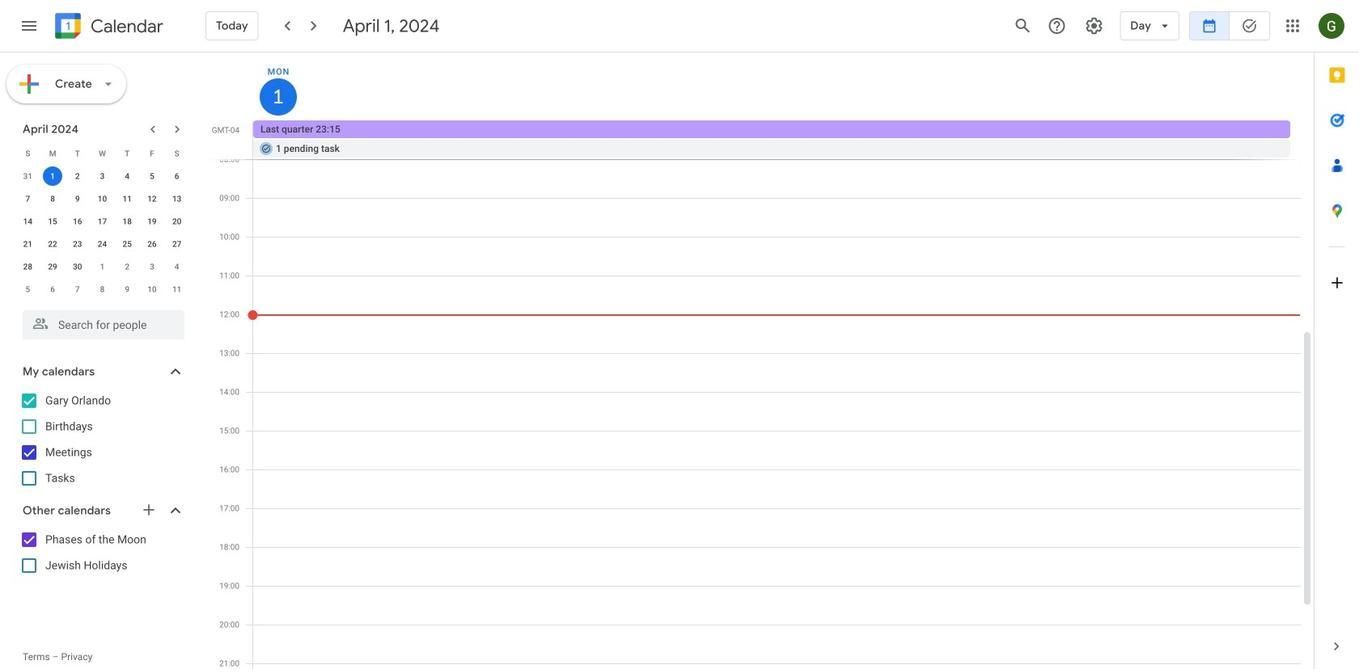 Task type: describe. For each thing, give the bounding box(es) containing it.
28 element
[[18, 257, 38, 277]]

6 element
[[167, 167, 187, 186]]

11 element
[[117, 189, 137, 209]]

monday, april 1, today element
[[260, 78, 297, 116]]

settings menu image
[[1084, 16, 1104, 36]]

10 element
[[93, 189, 112, 209]]

12 element
[[142, 189, 162, 209]]

20 element
[[167, 212, 187, 231]]

25 element
[[117, 235, 137, 254]]

5 element
[[142, 167, 162, 186]]

1, today element
[[43, 167, 62, 186]]

16 element
[[68, 212, 87, 231]]

may 4 element
[[167, 257, 187, 277]]

may 10 element
[[142, 280, 162, 299]]

23 element
[[68, 235, 87, 254]]

18 element
[[117, 212, 137, 231]]

15 element
[[43, 212, 62, 231]]

Search for people text field
[[32, 311, 175, 340]]

21 element
[[18, 235, 38, 254]]

13 element
[[167, 189, 187, 209]]

may 8 element
[[93, 280, 112, 299]]

2 element
[[68, 167, 87, 186]]

march 31 element
[[18, 167, 38, 186]]

may 1 element
[[93, 257, 112, 277]]

other calendars list
[[3, 528, 201, 579]]

17 element
[[93, 212, 112, 231]]

may 9 element
[[117, 280, 137, 299]]

14 element
[[18, 212, 38, 231]]

may 7 element
[[68, 280, 87, 299]]

1 horizontal spatial cell
[[253, 121, 1300, 159]]



Task type: locate. For each thing, give the bounding box(es) containing it.
cell
[[253, 121, 1300, 159], [40, 165, 65, 188]]

row group
[[15, 165, 189, 301]]

30 element
[[68, 257, 87, 277]]

19 element
[[142, 212, 162, 231]]

0 horizontal spatial cell
[[40, 165, 65, 188]]

may 5 element
[[18, 280, 38, 299]]

heading inside calendar element
[[87, 17, 163, 36]]

26 element
[[142, 235, 162, 254]]

9 element
[[68, 189, 87, 209]]

22 element
[[43, 235, 62, 254]]

april 2024 grid
[[15, 142, 189, 301]]

4 element
[[117, 167, 137, 186]]

24 element
[[93, 235, 112, 254]]

cell inside "april 2024" grid
[[40, 165, 65, 188]]

row
[[246, 121, 1314, 159], [15, 142, 189, 165], [15, 165, 189, 188], [15, 188, 189, 210], [15, 210, 189, 233], [15, 233, 189, 256], [15, 256, 189, 278], [15, 278, 189, 301]]

tab list
[[1315, 53, 1359, 625]]

1 vertical spatial cell
[[40, 165, 65, 188]]

my calendars list
[[3, 388, 201, 492]]

None search field
[[0, 304, 201, 340]]

grid
[[207, 53, 1314, 670]]

7 element
[[18, 189, 38, 209]]

8 element
[[43, 189, 62, 209]]

may 11 element
[[167, 280, 187, 299]]

3 element
[[93, 167, 112, 186]]

may 3 element
[[142, 257, 162, 277]]

heading
[[87, 17, 163, 36]]

27 element
[[167, 235, 187, 254]]

may 2 element
[[117, 257, 137, 277]]

calendar element
[[52, 10, 163, 45]]

main drawer image
[[19, 16, 39, 36]]

29 element
[[43, 257, 62, 277]]

0 vertical spatial cell
[[253, 121, 1300, 159]]

add other calendars image
[[141, 502, 157, 519]]

may 6 element
[[43, 280, 62, 299]]



Task type: vqa. For each thing, say whether or not it's contained in the screenshot.
eighth PM from the top
no



